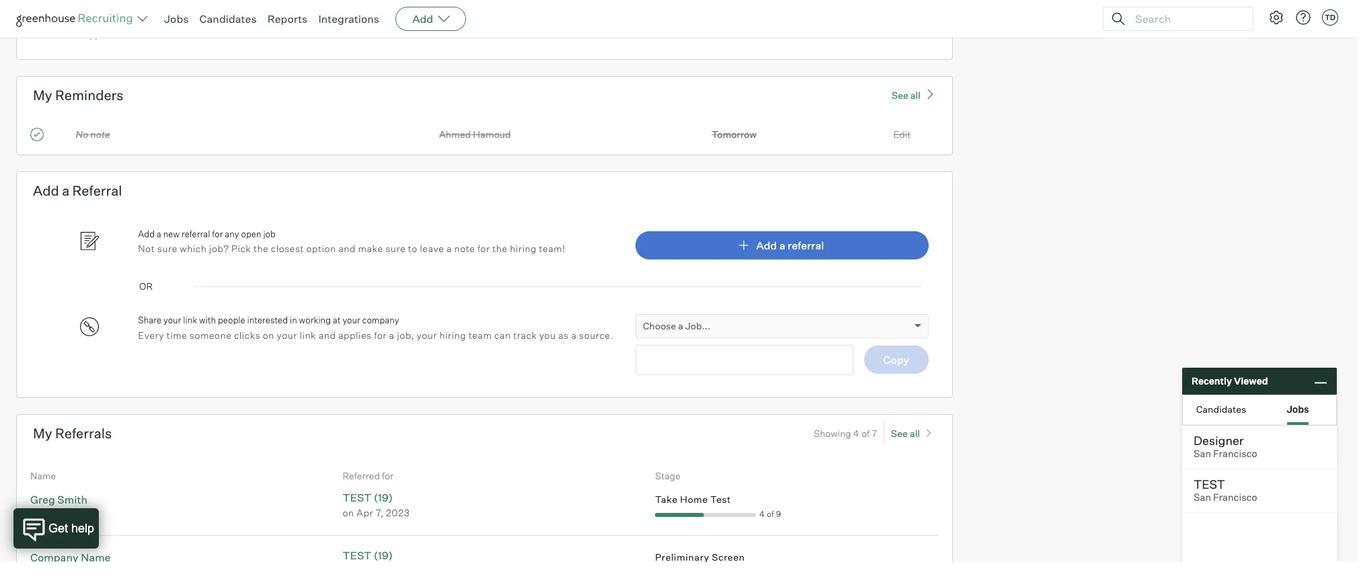 Task type: describe. For each thing, give the bounding box(es) containing it.
and inside add a new referral for any open job not sure which job? pick the closest option and make sure to leave a note for the hiring team!
[[338, 243, 356, 254]]

0 vertical spatial of
[[861, 428, 870, 439]]

greg smith
[[30, 493, 87, 506]]

name
[[30, 470, 56, 482]]

test (19) on apr 7, 2023
[[343, 491, 410, 519]]

0 horizontal spatial to
[[139, 29, 147, 40]]

closest
[[271, 243, 304, 254]]

for inside share your link with people interested in working at your company every time someone clicks on your link and applies for a job, your hiring team can track you as a source.
[[374, 329, 387, 341]]

tab list containing candidates
[[1183, 395, 1336, 425]]

edit
[[893, 128, 911, 140]]

every
[[138, 329, 164, 341]]

francisco for designer
[[1213, 448, 1257, 460]]

team!
[[539, 243, 565, 254]]

2 sure from the left
[[385, 243, 406, 254]]

9
[[776, 509, 781, 519]]

see all for the bottommost see all link
[[891, 428, 920, 439]]

add a new referral for any open job not sure which job? pick the closest option and make sure to leave a note for the hiring team!
[[138, 228, 565, 254]]

td button
[[1322, 9, 1338, 26]]

time
[[167, 329, 187, 341]]

designer san francisco
[[1194, 433, 1257, 460]]

share
[[138, 315, 162, 326]]

people
[[218, 315, 245, 326]]

in
[[290, 315, 297, 326]]

add a referral button
[[635, 231, 929, 260]]

add for add
[[412, 12, 433, 26]]

(19)
[[374, 491, 393, 504]]

take home test
[[655, 493, 731, 505]]

hamoud
[[473, 128, 511, 140]]

company
[[362, 315, 399, 326]]

any
[[225, 228, 239, 239]]

note inside add a new referral for any open job not sure which job? pick the closest option and make sure to leave a note for the hiring team!
[[454, 243, 475, 254]]

referrals
[[55, 425, 112, 442]]

td
[[1325, 13, 1336, 22]]

2 the from the left
[[492, 243, 507, 254]]

integrations link
[[318, 12, 379, 26]]

or
[[139, 281, 153, 292]]

on inside test (19) on apr 7, 2023
[[343, 507, 354, 519]]

add for add a new referral for any open job not sure which job? pick the closest option and make sure to leave a note for the hiring team!
[[138, 228, 155, 239]]

7,
[[376, 507, 384, 519]]

open
[[241, 228, 261, 239]]

add a referral
[[33, 182, 122, 199]]

job,
[[397, 329, 414, 341]]

test for (19)
[[343, 491, 371, 504]]

tomorrow
[[712, 128, 757, 140]]

1 sure from the left
[[157, 243, 177, 254]]

home
[[680, 493, 708, 505]]

referral inside add a new referral for any open job not sure which job? pick the closest option and make sure to leave a note for the hiring team!
[[181, 228, 210, 239]]

interested
[[247, 315, 288, 326]]

leave
[[420, 243, 444, 254]]

someone
[[190, 329, 232, 341]]

for left any
[[212, 228, 223, 239]]

test san francisco
[[1194, 477, 1257, 504]]

configure image
[[1268, 9, 1284, 26]]

clicks
[[234, 329, 260, 341]]

add a referral
[[756, 239, 824, 252]]

add for add a referral
[[756, 239, 777, 252]]

you
[[539, 329, 556, 341]]

smith
[[57, 493, 87, 506]]

referral inside button
[[788, 239, 824, 252]]

1 the from the left
[[253, 243, 268, 254]]

applications
[[84, 29, 137, 40]]

my for my reminders
[[33, 87, 52, 103]]

showing 4 of 7
[[814, 428, 877, 439]]

add for add a referral
[[33, 182, 59, 199]]

can
[[494, 329, 511, 341]]

all for top see all link
[[910, 89, 921, 101]]

job...
[[685, 320, 710, 332]]

your right at
[[343, 315, 360, 326]]

1 vertical spatial see all link
[[891, 422, 936, 445]]

1 vertical spatial of
[[767, 509, 774, 519]]

7
[[872, 428, 877, 439]]

review.
[[149, 29, 180, 40]]

job?
[[209, 243, 229, 254]]

candidates link
[[199, 12, 257, 26]]

choose a job...
[[643, 320, 710, 332]]

my reminders
[[33, 87, 123, 103]]

you
[[30, 29, 46, 40]]

integrations
[[318, 12, 379, 26]]

test (19) link
[[343, 491, 393, 504]]

your down in
[[277, 329, 297, 341]]

with
[[199, 315, 216, 326]]

my for my referrals
[[33, 425, 52, 442]]

as
[[558, 329, 569, 341]]

my referrals
[[33, 425, 112, 442]]

apr
[[357, 507, 373, 519]]

ahmed
[[439, 128, 471, 140]]

viewed
[[1234, 375, 1268, 387]]

designer
[[1194, 433, 1244, 448]]

no
[[71, 29, 82, 40]]

2023
[[386, 507, 410, 519]]

at
[[333, 315, 341, 326]]



Task type: vqa. For each thing, say whether or not it's contained in the screenshot.
TEST (19) link
yes



Task type: locate. For each thing, give the bounding box(es) containing it.
for
[[212, 228, 223, 239], [477, 243, 490, 254], [374, 329, 387, 341], [382, 470, 394, 482]]

1 vertical spatial 4
[[759, 509, 765, 519]]

1 horizontal spatial candidates
[[1196, 403, 1246, 415]]

0 horizontal spatial 4
[[759, 509, 765, 519]]

my
[[33, 87, 52, 103], [33, 425, 52, 442]]

and inside share your link with people interested in working at your company every time someone clicks on your link and applies for a job, your hiring team can track you as a source.
[[319, 329, 336, 341]]

on
[[263, 329, 274, 341], [343, 507, 354, 519]]

1 vertical spatial my
[[33, 425, 52, 442]]

referred for
[[343, 470, 394, 482]]

all
[[910, 89, 921, 101], [910, 428, 920, 439]]

referral
[[72, 182, 122, 199]]

1 horizontal spatial sure
[[385, 243, 406, 254]]

working
[[299, 315, 331, 326]]

1 san from the top
[[1194, 448, 1211, 460]]

greg smith link
[[30, 493, 87, 506]]

track
[[513, 329, 537, 341]]

0 vertical spatial see all link
[[892, 87, 936, 101]]

ahmed hamoud link
[[439, 128, 511, 140]]

test
[[1194, 477, 1225, 492], [343, 491, 371, 504]]

of
[[861, 428, 870, 439], [767, 509, 774, 519]]

to inside add a new referral for any open job not sure which job? pick the closest option and make sure to leave a note for the hiring team!
[[408, 243, 417, 254]]

1 horizontal spatial test
[[1194, 477, 1225, 492]]

1 horizontal spatial jobs
[[1287, 403, 1309, 415]]

1 my from the top
[[33, 87, 52, 103]]

td button
[[1319, 7, 1341, 28]]

my left reminders
[[33, 87, 52, 103]]

note right leave
[[454, 243, 475, 254]]

and left make
[[338, 243, 356, 254]]

0 vertical spatial on
[[263, 329, 274, 341]]

francisco inside test san francisco
[[1213, 492, 1257, 504]]

add inside popup button
[[412, 12, 433, 26]]

of left 9
[[767, 509, 774, 519]]

1 vertical spatial francisco
[[1213, 492, 1257, 504]]

1 vertical spatial see all
[[891, 428, 920, 439]]

reports
[[267, 12, 308, 26]]

recently viewed
[[1192, 375, 1268, 387]]

hiring left "team!"
[[510, 243, 537, 254]]

0 horizontal spatial on
[[263, 329, 274, 341]]

hiring left team
[[439, 329, 466, 341]]

1 horizontal spatial hiring
[[510, 243, 537, 254]]

see all
[[892, 89, 921, 101], [891, 428, 920, 439]]

francisco down designer san francisco
[[1213, 492, 1257, 504]]

0 vertical spatial and
[[338, 243, 356, 254]]

candidates right jobs link
[[199, 12, 257, 26]]

0 horizontal spatial sure
[[157, 243, 177, 254]]

san for test
[[1194, 492, 1211, 504]]

applies
[[338, 329, 372, 341]]

test up apr
[[343, 491, 371, 504]]

1 vertical spatial link
[[300, 329, 316, 341]]

1 horizontal spatial link
[[300, 329, 316, 341]]

0 vertical spatial to
[[139, 29, 147, 40]]

1 vertical spatial on
[[343, 507, 354, 519]]

and
[[338, 243, 356, 254], [319, 329, 336, 341]]

4
[[853, 428, 859, 439], [759, 509, 765, 519]]

0 vertical spatial see all
[[892, 89, 921, 101]]

you have no applications to review.
[[30, 29, 180, 40]]

0 vertical spatial link
[[183, 315, 197, 326]]

test inside test san francisco
[[1194, 477, 1225, 492]]

1 vertical spatial and
[[319, 329, 336, 341]]

pick
[[231, 243, 251, 254]]

your up time
[[163, 315, 181, 326]]

job
[[263, 228, 276, 239]]

1 vertical spatial candidates
[[1196, 403, 1246, 415]]

4 left 9
[[759, 509, 765, 519]]

4 left 7
[[853, 428, 859, 439]]

0 horizontal spatial link
[[183, 315, 197, 326]]

referral
[[181, 228, 210, 239], [788, 239, 824, 252]]

0 horizontal spatial note
[[90, 128, 110, 140]]

reminders
[[55, 87, 123, 103]]

greenhouse recruiting image
[[16, 11, 137, 27]]

1 vertical spatial note
[[454, 243, 475, 254]]

my left referrals
[[33, 425, 52, 442]]

0 vertical spatial 4
[[853, 428, 859, 439]]

option
[[306, 243, 336, 254]]

recently
[[1192, 375, 1232, 387]]

2 francisco from the top
[[1213, 492, 1257, 504]]

the down job in the top of the page
[[253, 243, 268, 254]]

the left "team!"
[[492, 243, 507, 254]]

new
[[163, 228, 180, 239]]

0 vertical spatial hiring
[[510, 243, 537, 254]]

1 horizontal spatial referral
[[788, 239, 824, 252]]

san inside test san francisco
[[1194, 492, 1211, 504]]

san for designer
[[1194, 448, 1211, 460]]

2 my from the top
[[33, 425, 52, 442]]

link
[[183, 315, 197, 326], [300, 329, 316, 341]]

san up test san francisco on the bottom of page
[[1194, 448, 1211, 460]]

0 horizontal spatial test
[[343, 491, 371, 504]]

have
[[49, 29, 69, 40]]

test inside test (19) on apr 7, 2023
[[343, 491, 371, 504]]

share your link with people interested in working at your company every time someone clicks on your link and applies for a job, your hiring team can track you as a source.
[[138, 315, 613, 341]]

greg
[[30, 493, 55, 506]]

1 vertical spatial hiring
[[439, 329, 466, 341]]

jobs
[[164, 12, 189, 26], [1287, 403, 1309, 415]]

no
[[76, 128, 88, 140]]

see all for top see all link
[[892, 89, 921, 101]]

Search text field
[[1132, 9, 1241, 29]]

test down designer san francisco
[[1194, 477, 1225, 492]]

0 horizontal spatial the
[[253, 243, 268, 254]]

sure
[[157, 243, 177, 254], [385, 243, 406, 254]]

sure right make
[[385, 243, 406, 254]]

None text field
[[635, 345, 853, 375]]

a
[[62, 182, 69, 199], [157, 228, 161, 239], [779, 239, 785, 252], [446, 243, 452, 254], [678, 320, 683, 332], [389, 329, 394, 341], [571, 329, 577, 341]]

1 horizontal spatial to
[[408, 243, 417, 254]]

hiring inside add a new referral for any open job not sure which job? pick the closest option and make sure to leave a note for the hiring team!
[[510, 243, 537, 254]]

reports link
[[267, 12, 308, 26]]

0 vertical spatial candidates
[[199, 12, 257, 26]]

on inside share your link with people interested in working at your company every time someone clicks on your link and applies for a job, your hiring team can track you as a source.
[[263, 329, 274, 341]]

on down interested
[[263, 329, 274, 341]]

0 vertical spatial san
[[1194, 448, 1211, 460]]

all up edit
[[910, 89, 921, 101]]

francisco for test
[[1213, 492, 1257, 504]]

to left 'review.'
[[139, 29, 147, 40]]

not
[[138, 243, 155, 254]]

jobs link
[[164, 12, 189, 26]]

1 vertical spatial san
[[1194, 492, 1211, 504]]

1 horizontal spatial of
[[861, 428, 870, 439]]

add a referral link
[[635, 231, 929, 260]]

link left with
[[183, 315, 197, 326]]

note
[[90, 128, 110, 140], [454, 243, 475, 254]]

which
[[180, 243, 207, 254]]

tab list
[[1183, 395, 1336, 425]]

1 vertical spatial jobs
[[1287, 403, 1309, 415]]

1 francisco from the top
[[1213, 448, 1257, 460]]

1 horizontal spatial the
[[492, 243, 507, 254]]

san inside designer san francisco
[[1194, 448, 1211, 460]]

candidates inside tab list
[[1196, 403, 1246, 415]]

4 of 9
[[759, 509, 781, 519]]

your right job,
[[417, 329, 437, 341]]

see for the bottommost see all link
[[891, 428, 908, 439]]

see all right 7
[[891, 428, 920, 439]]

2 san from the top
[[1194, 492, 1211, 504]]

0 horizontal spatial jobs
[[164, 12, 189, 26]]

francisco up test san francisco on the bottom of page
[[1213, 448, 1257, 460]]

0 vertical spatial francisco
[[1213, 448, 1257, 460]]

1 vertical spatial all
[[910, 428, 920, 439]]

jobs inside tab list
[[1287, 403, 1309, 415]]

francisco inside designer san francisco
[[1213, 448, 1257, 460]]

source.
[[579, 329, 613, 341]]

make
[[358, 243, 383, 254]]

stage
[[655, 470, 680, 482]]

test
[[710, 493, 731, 505]]

for down 'company'
[[374, 329, 387, 341]]

of left 7
[[861, 428, 870, 439]]

1 horizontal spatial note
[[454, 243, 475, 254]]

1 horizontal spatial on
[[343, 507, 354, 519]]

0 vertical spatial jobs
[[164, 12, 189, 26]]

sure down "new"
[[157, 243, 177, 254]]

choose
[[643, 320, 676, 332]]

0 vertical spatial my
[[33, 87, 52, 103]]

0 horizontal spatial candidates
[[199, 12, 257, 26]]

san down designer san francisco
[[1194, 492, 1211, 504]]

0 vertical spatial see
[[892, 89, 908, 101]]

on left apr
[[343, 507, 354, 519]]

add
[[412, 12, 433, 26], [33, 182, 59, 199], [138, 228, 155, 239], [756, 239, 777, 252]]

0 horizontal spatial hiring
[[439, 329, 466, 341]]

your
[[163, 315, 181, 326], [343, 315, 360, 326], [277, 329, 297, 341], [417, 329, 437, 341]]

all right 7
[[910, 428, 920, 439]]

see all up edit
[[892, 89, 921, 101]]

candidates down recently viewed
[[1196, 403, 1246, 415]]

see right 7
[[891, 428, 908, 439]]

add inside add a new referral for any open job not sure which job? pick the closest option and make sure to leave a note for the hiring team!
[[138, 228, 155, 239]]

and down at
[[319, 329, 336, 341]]

ahmed hamoud
[[439, 128, 511, 140]]

see all link up edit
[[892, 87, 936, 101]]

take
[[655, 493, 678, 505]]

hiring inside share your link with people interested in working at your company every time someone clicks on your link and applies for a job, your hiring team can track you as a source.
[[439, 329, 466, 341]]

1 vertical spatial to
[[408, 243, 417, 254]]

team
[[469, 329, 492, 341]]

see up edit
[[892, 89, 908, 101]]

for right leave
[[477, 243, 490, 254]]

for up (19)
[[382, 470, 394, 482]]

see for top see all link
[[892, 89, 908, 101]]

0 horizontal spatial and
[[319, 329, 336, 341]]

add button
[[396, 7, 466, 31]]

see
[[892, 89, 908, 101], [891, 428, 908, 439]]

link down working
[[300, 329, 316, 341]]

1 horizontal spatial 4
[[853, 428, 859, 439]]

candidates
[[199, 12, 257, 26], [1196, 403, 1246, 415]]

a inside button
[[779, 239, 785, 252]]

no note
[[76, 128, 110, 140]]

all for the bottommost see all link
[[910, 428, 920, 439]]

note right no
[[90, 128, 110, 140]]

0 horizontal spatial of
[[767, 509, 774, 519]]

1 horizontal spatial and
[[338, 243, 356, 254]]

see all link right 7
[[891, 422, 936, 445]]

0 horizontal spatial referral
[[181, 228, 210, 239]]

to left leave
[[408, 243, 417, 254]]

0 vertical spatial all
[[910, 89, 921, 101]]

0 vertical spatial note
[[90, 128, 110, 140]]

test for san
[[1194, 477, 1225, 492]]

1 vertical spatial see
[[891, 428, 908, 439]]

referred
[[343, 470, 380, 482]]

add inside button
[[756, 239, 777, 252]]

showing
[[814, 428, 851, 439]]



